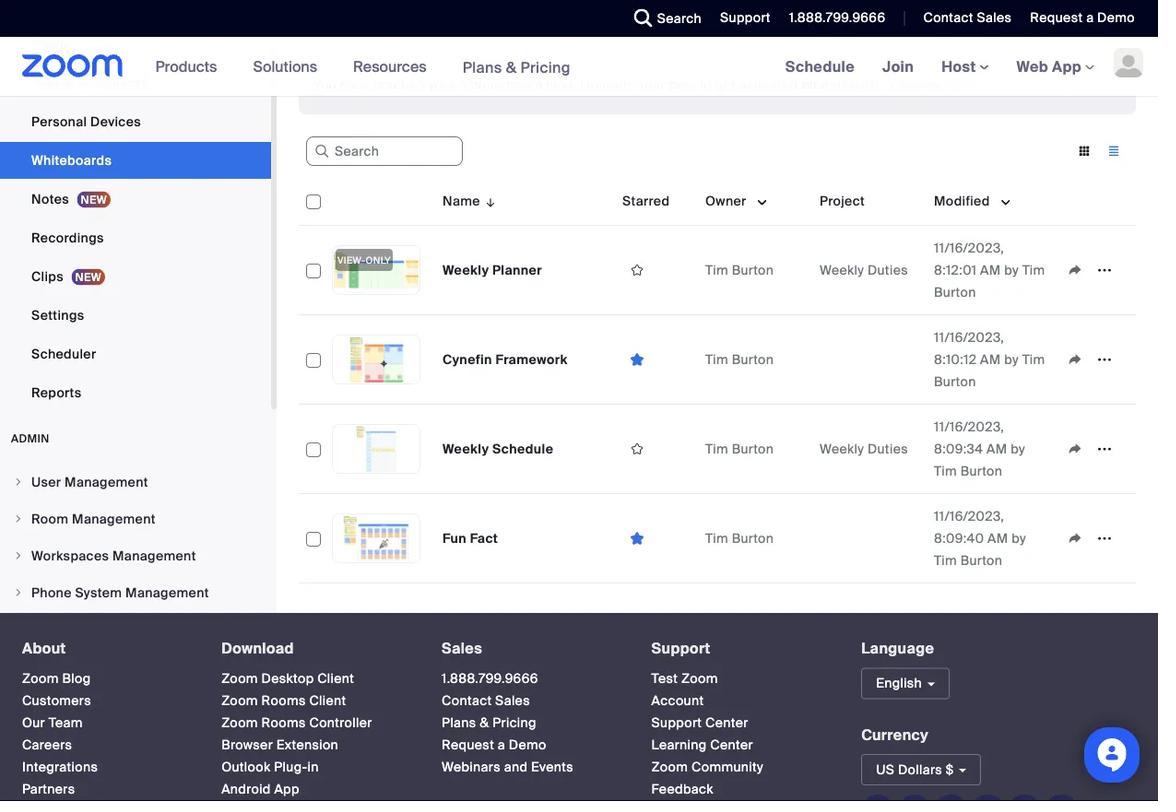 Task type: locate. For each thing, give the bounding box(es) containing it.
1 horizontal spatial &
[[506, 57, 517, 77]]

management for workspaces management
[[112, 547, 196, 564]]

by for 8:09:34
[[1011, 440, 1025, 457]]

tim down 8:09:34
[[934, 462, 957, 480]]

1 vertical spatial schedule
[[785, 57, 855, 76]]

right image inside phone system management menu item
[[13, 587, 24, 598]]

1 duties from the top
[[868, 261, 908, 278]]

1 horizontal spatial a
[[1035, 10, 1043, 27]]

partners
[[22, 781, 75, 798]]

right image
[[13, 477, 24, 488], [13, 514, 24, 525], [13, 551, 24, 562], [13, 587, 24, 598]]

webinars
[[442, 759, 501, 776]]

plans & pricing link
[[463, 57, 571, 77], [463, 57, 571, 77], [442, 715, 537, 732]]

am
[[980, 261, 1001, 278], [980, 351, 1001, 368], [987, 440, 1007, 457], [988, 530, 1008, 547]]

0 horizontal spatial app
[[274, 781, 300, 798]]

weekly planner down arrow down icon
[[443, 261, 542, 278]]

1 vertical spatial personal
[[31, 113, 87, 130]]

events
[[531, 759, 574, 776]]

Search text field
[[306, 136, 463, 166]]

1 vertical spatial phone
[[31, 584, 72, 601]]

weekly planner
[[1036, 10, 1133, 27], [443, 261, 542, 278]]

personal for personal contacts
[[31, 74, 87, 91]]

11/16/2023, up 8:09:34
[[934, 418, 1004, 435]]

by right the 8:09:40
[[1012, 530, 1026, 547]]

11/16/2023, 8:09:40 am by tim burton
[[934, 508, 1026, 569]]

1 weekly duties from the top
[[820, 261, 908, 278]]

tim inside the 11/16/2023, 8:12:01 am by tim burton
[[1022, 261, 1045, 278]]

duties left 8:09:34
[[868, 440, 908, 457]]

center up community
[[710, 737, 753, 754]]

grid mode, not selected image
[[1070, 143, 1099, 160]]

settings link
[[0, 297, 271, 334]]

am inside '11/16/2023, 8:10:12 am by tim burton'
[[980, 351, 1001, 368]]

2 phone from the top
[[31, 584, 72, 601]]

1 horizontal spatial sales
[[495, 693, 530, 710]]

share image for 11/16/2023, 8:09:40 am by tim burton
[[1060, 530, 1090, 547]]

0 horizontal spatial planner
[[492, 261, 542, 278]]

2 vertical spatial share image
[[1060, 530, 1090, 547]]

0 vertical spatial weekly planner
[[1036, 10, 1133, 27]]

by right 8:12:01
[[1005, 261, 1019, 278]]

clips
[[31, 268, 64, 285]]

application for 11/16/2023, 8:12:01 am by tim burton
[[1060, 256, 1129, 284]]

upgrade
[[580, 76, 635, 93], [885, 76, 940, 93]]

desktop
[[262, 670, 314, 688]]

to
[[699, 76, 712, 93]]

0 horizontal spatial 1.888.799.9666
[[442, 670, 538, 688]]

feedback
[[652, 781, 714, 798]]

1 vertical spatial and
[[504, 759, 528, 776]]

and left events
[[504, 759, 528, 776]]

0 vertical spatial sales
[[977, 9, 1012, 26]]

tim left more options for cynefin framework image
[[1022, 351, 1045, 368]]

more options for weekly schedule image
[[1090, 441, 1119, 457]]

2 right image from the top
[[13, 514, 24, 525]]

unlimited
[[739, 76, 798, 93]]

whiteboard
[[470, 76, 543, 93]]

right image for phone system management
[[13, 587, 24, 598]]

about
[[22, 639, 66, 658]]

0 horizontal spatial and
[[504, 759, 528, 776]]

11/16/2023, inside 11/16/2023, 8:09:34 am by tim burton
[[934, 418, 1004, 435]]

0 vertical spatial request
[[1030, 9, 1083, 26]]

us dollars $ button
[[861, 754, 981, 786]]

pricing inside product information navigation
[[521, 57, 571, 77]]

am for 8:12:01
[[980, 261, 1001, 278]]

thumbnail of weekly planner image
[[333, 246, 420, 294]]

2 tim burton from the top
[[705, 351, 774, 368]]

am inside 11/16/2023, 8:09:34 am by tim burton
[[987, 440, 1007, 457]]

zoom blog link
[[22, 670, 91, 688]]

1 rooms from the top
[[262, 693, 306, 710]]

1 horizontal spatial app
[[1052, 57, 1082, 76]]

join
[[883, 57, 914, 76]]

schedule up 'join'
[[845, 10, 904, 27]]

plan
[[943, 76, 971, 93]]

11/16/2023, for 8:09:40
[[934, 508, 1004, 525]]

tim inside '11/16/2023, 8:10:12 am by tim burton'
[[1022, 351, 1045, 368]]

workspaces management
[[31, 547, 196, 564]]

weekly planner button
[[1033, 0, 1143, 28]]

tim burton for 8:10:12
[[705, 351, 774, 368]]

1 horizontal spatial planner
[[1084, 10, 1133, 27]]

1 vertical spatial support
[[652, 639, 711, 658]]

list mode, selected image
[[1099, 143, 1129, 160]]

0 horizontal spatial request
[[442, 737, 494, 754]]

demo up "webinars and events" link
[[509, 737, 547, 754]]

user
[[31, 474, 61, 491]]

pricing down digital
[[521, 57, 571, 77]]

cynefin
[[443, 351, 492, 368]]

right image for room management
[[13, 514, 24, 525]]

1 your from the left
[[429, 76, 456, 93]]

careers
[[22, 737, 72, 754]]

phone inside 'link'
[[31, 36, 72, 53]]

thumbnail of cynefin framework image
[[333, 336, 420, 384]]

2 weekly duties from the top
[[820, 440, 908, 457]]

fun
[[443, 530, 467, 547]]

1 vertical spatial &
[[480, 715, 489, 732]]

app down plug-
[[274, 781, 300, 798]]

8:10:12
[[934, 351, 977, 368]]

application for 11/16/2023, 8:10:12 am by tim burton
[[1060, 346, 1129, 373]]

8:09:40
[[934, 530, 984, 547]]

am right the 8:09:40
[[988, 530, 1008, 547]]

1.888.799.9666 up "schedule" link
[[789, 9, 886, 26]]

2 cell from the top
[[812, 494, 927, 584]]

2 personal from the top
[[31, 113, 87, 130]]

support
[[720, 9, 771, 26], [652, 639, 711, 658], [652, 715, 702, 732]]

2 share image from the top
[[1060, 441, 1090, 457]]

0 horizontal spatial contact
[[442, 693, 492, 710]]

zoom inside zoom blog customers our team careers integrations partners
[[22, 670, 59, 688]]

1 horizontal spatial 1.888.799.9666
[[789, 9, 886, 26]]

tim
[[705, 261, 728, 278], [1022, 261, 1045, 278], [705, 351, 728, 368], [1022, 351, 1045, 368], [705, 440, 728, 457], [934, 462, 957, 480], [705, 530, 728, 547], [934, 552, 957, 569]]

2 rooms from the top
[[262, 715, 306, 732]]

tim right click to unstar the whiteboard cynefin framework icon
[[705, 351, 728, 368]]

cell left the 8:09:40
[[812, 494, 927, 584]]

0 vertical spatial weekly duties
[[820, 261, 908, 278]]

contact inside 1.888.799.9666 contact sales plans & pricing request a demo webinars and events
[[442, 693, 492, 710]]

2 vertical spatial schedule
[[492, 440, 554, 457]]

banner
[[0, 37, 1158, 97]]

2 vertical spatial support
[[652, 715, 702, 732]]

1.888.799.9666 contact sales plans & pricing request a demo webinars and events
[[442, 670, 574, 776]]

&
[[506, 57, 517, 77], [480, 715, 489, 732]]

contact left the tell
[[923, 9, 974, 26]]

personal up personal devices
[[31, 74, 87, 91]]

banner containing products
[[0, 37, 1158, 97]]

2 duties from the top
[[868, 440, 908, 457]]

cell
[[812, 315, 927, 405], [812, 494, 927, 584]]

workspaces
[[31, 547, 109, 564]]

contact sales link
[[910, 0, 1017, 37], [923, 9, 1012, 26], [442, 693, 530, 710]]

11/16/2023, 8:09:34 am by tim burton
[[934, 418, 1025, 480]]

1 vertical spatial contact
[[442, 693, 492, 710]]

products
[[155, 57, 217, 76]]

schedule down framework
[[492, 440, 554, 457]]

0 horizontal spatial &
[[480, 715, 489, 732]]

1 11/16/2023, from the top
[[934, 239, 1004, 256]]

personal up whiteboards
[[31, 113, 87, 130]]

personal contacts link
[[0, 65, 271, 101]]

4 tim burton from the top
[[705, 530, 774, 547]]

have
[[340, 76, 370, 93]]

you
[[314, 76, 337, 93]]

am right 8:09:34
[[987, 440, 1007, 457]]

1 vertical spatial 1.888.799.9666
[[442, 670, 538, 688]]

right image for workspaces management
[[13, 551, 24, 562]]

management down room management menu item
[[112, 547, 196, 564]]

1 vertical spatial planner
[[492, 261, 542, 278]]

english button
[[861, 668, 950, 700]]

2 upgrade from the left
[[885, 76, 940, 93]]

tim left share icon at the top
[[1022, 261, 1045, 278]]

marketing
[[601, 10, 664, 27]]

0 horizontal spatial a
[[498, 737, 505, 754]]

plug-
[[274, 759, 308, 776]]

0 vertical spatial demo
[[1097, 9, 1135, 26]]

solutions button
[[253, 37, 326, 96]]

0 vertical spatial planner
[[1084, 10, 1133, 27]]

personal for personal devices
[[31, 113, 87, 130]]

0 vertical spatial app
[[1052, 57, 1082, 76]]

share image
[[1060, 262, 1090, 278]]

planner right twist
[[1084, 10, 1133, 27]]

request a demo link
[[1017, 0, 1158, 37], [1030, 9, 1135, 26], [442, 737, 547, 754]]

1 vertical spatial plans
[[442, 715, 476, 732]]

upgrade left plan
[[885, 76, 940, 93]]

1 vertical spatial rooms
[[262, 715, 306, 732]]

am inside 11/16/2023, 8:09:40 am by tim burton
[[988, 530, 1008, 547]]

extension
[[276, 737, 339, 754]]

1 horizontal spatial your
[[639, 76, 665, 93]]

1 horizontal spatial upgrade
[[885, 76, 940, 93]]

am right 8:10:12
[[980, 351, 1001, 368]]

am for 8:10:12
[[980, 351, 1001, 368]]

burton inside '11/16/2023, 8:10:12 am by tim burton'
[[934, 373, 976, 390]]

your
[[429, 76, 456, 93], [639, 76, 665, 93]]

your left "plan"
[[639, 76, 665, 93]]

a right with
[[1035, 10, 1043, 27]]

by inside 11/16/2023, 8:09:34 am by tim burton
[[1011, 440, 1025, 457]]

side navigation navigation
[[0, 0, 277, 686]]

11/16/2023, up 8:10:12
[[934, 329, 1004, 346]]

zoom community link
[[652, 759, 763, 776]]

center up "learning center" link
[[706, 715, 749, 732]]

duties for 8:12:01
[[868, 261, 908, 278]]

your left 3 on the top
[[429, 76, 456, 93]]

1 horizontal spatial weekly planner
[[1036, 10, 1133, 27]]

system
[[75, 584, 122, 601]]

4 11/16/2023, from the top
[[934, 508, 1004, 525]]

0 horizontal spatial weekly planner
[[443, 261, 542, 278]]

0 vertical spatial personal
[[31, 74, 87, 91]]

1 horizontal spatial and
[[954, 10, 978, 27]]

2 vertical spatial sales
[[495, 693, 530, 710]]

2 your from the left
[[639, 76, 665, 93]]

1 vertical spatial weekly duties
[[820, 440, 908, 457]]

1.888.799.9666 down sales link
[[442, 670, 538, 688]]

weekly planner up web app dropdown button
[[1036, 10, 1133, 27]]

test zoom account support center learning center zoom community feedback
[[652, 670, 763, 798]]

right image inside workspaces management menu item
[[13, 551, 24, 562]]

digital marketing canvas element
[[553, 9, 714, 28]]

8:12:01
[[934, 261, 977, 278]]

1 personal from the top
[[31, 74, 87, 91]]

1 horizontal spatial request
[[1030, 9, 1083, 26]]

1 right image from the top
[[13, 477, 24, 488]]

client
[[317, 670, 354, 688], [309, 693, 346, 710]]

plans inside 1.888.799.9666 contact sales plans & pricing request a demo webinars and events
[[442, 715, 476, 732]]

1 vertical spatial demo
[[509, 737, 547, 754]]

1 vertical spatial pricing
[[493, 715, 537, 732]]

team
[[49, 715, 83, 732]]

demo up profile picture
[[1097, 9, 1135, 26]]

am right 8:12:01
[[980, 261, 1001, 278]]

account
[[652, 693, 704, 710]]

phone
[[31, 36, 72, 53], [31, 584, 72, 601]]

am inside the 11/16/2023, 8:12:01 am by tim burton
[[980, 261, 1001, 278]]

0 vertical spatial duties
[[868, 261, 908, 278]]

11/16/2023, inside the 11/16/2023, 8:12:01 am by tim burton
[[934, 239, 1004, 256]]

0 vertical spatial and
[[954, 10, 978, 27]]

0 vertical spatial 1.888.799.9666
[[789, 9, 886, 26]]

plans left the limit.
[[463, 57, 502, 77]]

and left the tell
[[954, 10, 978, 27]]

contact down 1.888.799.9666 link
[[442, 693, 492, 710]]

in
[[308, 759, 319, 776]]

11/16/2023,
[[934, 239, 1004, 256], [934, 329, 1004, 346], [934, 418, 1004, 435], [934, 508, 1004, 525]]

2 horizontal spatial sales
[[977, 9, 1012, 26]]

by right 8:09:34
[[1011, 440, 1025, 457]]

app right web
[[1052, 57, 1082, 76]]

0 vertical spatial plans
[[463, 57, 502, 77]]

4 right image from the top
[[13, 587, 24, 598]]

management down workspaces management menu item
[[125, 584, 209, 601]]

8:09:34
[[934, 440, 983, 457]]

1 vertical spatial cell
[[812, 494, 927, 584]]

0 horizontal spatial your
[[429, 76, 456, 93]]

management up room management
[[65, 474, 148, 491]]

right image left workspaces
[[13, 551, 24, 562]]

0 horizontal spatial upgrade
[[580, 76, 635, 93]]

menu item
[[0, 612, 271, 647]]

1 horizontal spatial demo
[[1097, 9, 1135, 26]]

1 cell from the top
[[812, 315, 927, 405]]

1 vertical spatial duties
[[868, 440, 908, 457]]

3 right image from the top
[[13, 551, 24, 562]]

application
[[299, 177, 1136, 584], [1060, 256, 1129, 284], [1060, 346, 1129, 373], [1060, 435, 1129, 463], [1060, 525, 1129, 552]]

0 vertical spatial contact
[[923, 9, 974, 26]]

1 horizontal spatial contact
[[923, 9, 974, 26]]

0 vertical spatial pricing
[[521, 57, 571, 77]]

tim inside 11/16/2023, 8:09:34 am by tim burton
[[934, 462, 957, 480]]

class
[[710, 10, 745, 27]]

1 vertical spatial share image
[[1060, 441, 1090, 457]]

host
[[942, 57, 980, 76]]

request
[[1030, 9, 1083, 26], [442, 737, 494, 754]]

schedule down weekly schedule element
[[785, 57, 855, 76]]

0 vertical spatial phone
[[31, 36, 72, 53]]

1 vertical spatial sales
[[442, 639, 482, 658]]

right image inside user management menu item
[[13, 477, 24, 488]]

share image
[[1060, 351, 1090, 368], [1060, 441, 1090, 457], [1060, 530, 1090, 547]]

1 phone from the top
[[31, 36, 72, 53]]

& right 3 on the top
[[506, 57, 517, 77]]

management inside menu item
[[72, 510, 156, 527]]

planner down arrow down icon
[[492, 261, 542, 278]]

admin menu menu
[[0, 465, 271, 686]]

by inside the 11/16/2023, 8:12:01 am by tim burton
[[1005, 261, 1019, 278]]

by right 8:10:12
[[1005, 351, 1019, 368]]

host button
[[942, 57, 989, 76]]

a right twist
[[1086, 9, 1094, 26]]

burton
[[732, 261, 774, 278], [934, 284, 976, 301], [732, 351, 774, 368], [934, 373, 976, 390], [732, 440, 774, 457], [961, 462, 1003, 480], [732, 530, 774, 547], [961, 552, 1003, 569]]

1 tim burton from the top
[[705, 261, 774, 278]]

0 vertical spatial share image
[[1060, 351, 1090, 368]]

by inside '11/16/2023, 8:10:12 am by tim burton'
[[1005, 351, 1019, 368]]

upgrade right the limit.
[[580, 76, 635, 93]]

plans up webinars
[[442, 715, 476, 732]]

2 11/16/2023, from the top
[[934, 329, 1004, 346]]

0 vertical spatial cell
[[812, 315, 927, 405]]

integrations link
[[22, 759, 98, 776]]

clips link
[[0, 258, 271, 295]]

11/16/2023, inside 11/16/2023, 8:09:40 am by tim burton
[[934, 508, 1004, 525]]

am for 8:09:40
[[988, 530, 1008, 547]]

app
[[1052, 57, 1082, 76], [274, 781, 300, 798]]

right image left 'room'
[[13, 514, 24, 525]]

upgrade plan button
[[885, 70, 971, 100]]

personal
[[31, 74, 87, 91], [31, 113, 87, 130]]

thumbnail of weekly schedule image
[[333, 425, 420, 473]]

personal menu menu
[[0, 0, 271, 413]]

rooms down desktop
[[262, 693, 306, 710]]

share image for 11/16/2023, 8:09:34 am by tim burton
[[1060, 441, 1090, 457]]

contact
[[923, 9, 974, 26], [442, 693, 492, 710]]

1 vertical spatial weekly planner
[[443, 261, 542, 278]]

tim burton for 8:12:01
[[705, 261, 774, 278]]

zoom blog customers our team careers integrations partners
[[22, 670, 98, 798]]

phone inside menu item
[[31, 584, 72, 601]]

by inside 11/16/2023, 8:09:40 am by tim burton
[[1012, 530, 1026, 547]]

management for user management
[[65, 474, 148, 491]]

3 share image from the top
[[1060, 530, 1090, 547]]

weekly planner element
[[1033, 9, 1143, 28]]

11/16/2023, up 8:12:01
[[934, 239, 1004, 256]]

careers link
[[22, 737, 72, 754]]

request inside 1.888.799.9666 contact sales plans & pricing request a demo webinars and events
[[442, 737, 494, 754]]

fun fact
[[443, 530, 498, 547]]

cell left 8:10:12
[[812, 315, 927, 405]]

3 11/16/2023, from the top
[[934, 418, 1004, 435]]

0 vertical spatial &
[[506, 57, 517, 77]]

click to unstar the whiteboard fun fact image
[[622, 530, 652, 547]]

tim burton for 8:09:34
[[705, 440, 774, 457]]

0 vertical spatial rooms
[[262, 693, 306, 710]]

pricing inside 1.888.799.9666 contact sales plans & pricing request a demo webinars and events
[[493, 715, 537, 732]]

application for 11/16/2023, 8:09:40 am by tim burton
[[1060, 525, 1129, 552]]

english
[[876, 675, 922, 692]]

3 tim burton from the top
[[705, 440, 774, 457]]

right image left the user
[[13, 477, 24, 488]]

1 vertical spatial request
[[442, 737, 494, 754]]

11/16/2023, inside '11/16/2023, 8:10:12 am by tim burton'
[[934, 329, 1004, 346]]

pricing up "webinars and events" link
[[493, 715, 537, 732]]

duties left 8:12:01
[[868, 261, 908, 278]]

1.888.799.9666 inside 1.888.799.9666 contact sales plans & pricing request a demo webinars and events
[[442, 670, 538, 688]]

0 horizontal spatial sales
[[442, 639, 482, 658]]

0 vertical spatial center
[[706, 715, 749, 732]]

support inside test zoom account support center learning center zoom community feedback
[[652, 715, 702, 732]]

11/16/2023, 8:10:12 am by tim burton
[[934, 329, 1045, 390]]

1 vertical spatial app
[[274, 781, 300, 798]]

0 horizontal spatial demo
[[509, 737, 547, 754]]

more options for cynefin framework image
[[1090, 351, 1119, 368]]

1 upgrade from the left
[[580, 76, 635, 93]]

& down 1.888.799.9666 link
[[480, 715, 489, 732]]

rooms down zoom rooms client link at left bottom
[[262, 715, 306, 732]]

uml class diagram element
[[673, 9, 801, 28]]

phone down workspaces
[[31, 584, 72, 601]]

tim down the 8:09:40
[[934, 552, 957, 569]]

thumbnail of fun fact image
[[333, 515, 420, 563]]

plans
[[463, 57, 502, 77], [442, 715, 476, 732]]

product information navigation
[[142, 37, 585, 97]]

right image inside room management menu item
[[13, 514, 24, 525]]

management up workspaces management
[[72, 510, 156, 527]]

cell for 8:10:12
[[812, 315, 927, 405]]

1 share image from the top
[[1060, 351, 1090, 368]]

a up "webinars and events" link
[[498, 737, 505, 754]]

right image up about
[[13, 587, 24, 598]]

a inside button
[[1035, 10, 1043, 27]]

phone up zoom logo
[[31, 36, 72, 53]]

show and tell with a twist
[[917, 10, 1078, 27]]

11/16/2023, up the 8:09:40
[[934, 508, 1004, 525]]

demo
[[1097, 9, 1135, 26], [509, 737, 547, 754]]

1 vertical spatial client
[[309, 693, 346, 710]]

user management
[[31, 474, 148, 491]]



Task type: vqa. For each thing, say whether or not it's contained in the screenshot.
thumbnail of fun fact
yes



Task type: describe. For each thing, give the bounding box(es) containing it.
a inside 1.888.799.9666 contact sales plans & pricing request a demo webinars and events
[[498, 737, 505, 754]]

11/16/2023, 8:12:01 am by tim burton
[[934, 239, 1045, 301]]

twist
[[1046, 10, 1078, 27]]

zoom rooms client link
[[221, 693, 346, 710]]

sales link
[[442, 639, 482, 658]]

plans inside product information navigation
[[463, 57, 502, 77]]

show and tell with a twist element
[[913, 9, 1078, 28]]

request a demo
[[1030, 9, 1135, 26]]

reports link
[[0, 374, 271, 411]]

download link
[[221, 639, 294, 658]]

application containing name
[[299, 177, 1136, 584]]

planner inside application
[[492, 261, 542, 278]]

weekly duties for 8:12:01
[[820, 261, 908, 278]]

11/16/2023, for 8:12:01
[[934, 239, 1004, 256]]

web
[[1017, 57, 1048, 76]]

tim burton for 8:09:40
[[705, 530, 774, 547]]

1 vertical spatial center
[[710, 737, 753, 754]]

our
[[22, 715, 45, 732]]

android
[[221, 781, 271, 798]]

outlook
[[221, 759, 271, 776]]

personal devices link
[[0, 103, 271, 140]]

our team link
[[22, 715, 83, 732]]

phone system management menu item
[[0, 575, 271, 610]]

outlook plug-in link
[[221, 759, 319, 776]]

whiteboards
[[31, 152, 112, 169]]

weekly planner inside application
[[443, 261, 542, 278]]

scheduler link
[[0, 336, 271, 373]]

app inside meetings navigation
[[1052, 57, 1082, 76]]

show and tell with a twist button
[[913, 0, 1078, 28]]

owner
[[705, 192, 747, 209]]

1.888.799.9666 for 1.888.799.9666 contact sales plans & pricing request a demo webinars and events
[[442, 670, 538, 688]]

digital marketing canvas
[[557, 10, 714, 27]]

tim inside 11/16/2023, 8:09:40 am by tim burton
[[934, 552, 957, 569]]

with
[[1006, 10, 1032, 27]]

reached
[[373, 76, 425, 93]]

browser
[[221, 737, 273, 754]]

zoom logo image
[[22, 54, 123, 77]]

personal contacts
[[31, 74, 148, 91]]

us
[[876, 761, 895, 778]]

sales inside 1.888.799.9666 contact sales plans & pricing request a demo webinars and events
[[495, 693, 530, 710]]

feedback button
[[652, 781, 714, 798]]

us dollars $
[[876, 761, 954, 778]]

search button
[[620, 0, 706, 37]]

uml class diagram button
[[673, 0, 801, 28]]

and inside button
[[954, 10, 978, 27]]

by for 8:10:12
[[1005, 351, 1019, 368]]

resources button
[[353, 37, 435, 96]]

recordings link
[[0, 219, 271, 256]]

plan
[[669, 76, 696, 93]]

room management
[[31, 510, 156, 527]]

click to star the whiteboard weekly schedule image
[[622, 441, 652, 457]]

only
[[366, 254, 391, 266]]

11/16/2023, for 8:10:12
[[934, 329, 1004, 346]]

settings
[[31, 307, 84, 324]]

uml class diagram weekly schedule
[[677, 10, 904, 27]]

phone for phone system management
[[31, 584, 72, 601]]

duties for 8:09:34
[[868, 440, 908, 457]]

room management menu item
[[0, 502, 271, 537]]

dollars
[[898, 761, 942, 778]]

contact sales
[[923, 9, 1012, 26]]

web app
[[1017, 57, 1082, 76]]

learning
[[652, 737, 707, 754]]

download
[[221, 639, 294, 658]]

tim right click to star the whiteboard weekly schedule icon
[[705, 440, 728, 457]]

weekly schedule element
[[793, 9, 904, 28]]

& inside 1.888.799.9666 contact sales plans & pricing request a demo webinars and events
[[480, 715, 489, 732]]

starred
[[622, 192, 670, 209]]

11/16/2023, for 8:09:34
[[934, 418, 1004, 435]]

phone for phone
[[31, 36, 72, 53]]

click to star the whiteboard weekly planner image
[[622, 262, 652, 278]]

schedule link
[[772, 37, 869, 96]]

digital
[[557, 10, 597, 27]]

account link
[[652, 693, 704, 710]]

whiteboards link
[[0, 142, 271, 179]]

partners link
[[22, 781, 75, 798]]

contacts
[[90, 74, 148, 91]]

modified
[[934, 192, 990, 209]]

and inside 1.888.799.9666 contact sales plans & pricing request a demo webinars and events
[[504, 759, 528, 776]]

burton inside 11/16/2023, 8:09:40 am by tim burton
[[961, 552, 1003, 569]]

am for 8:09:34
[[987, 440, 1007, 457]]

project
[[820, 192, 865, 209]]

tim down owner
[[705, 261, 728, 278]]

get
[[715, 76, 736, 93]]

arrow down image
[[480, 190, 497, 212]]

management inside menu item
[[125, 584, 209, 601]]

weekly duties for 8:09:34
[[820, 440, 908, 457]]

burton inside 11/16/2023, 8:09:34 am by tim burton
[[961, 462, 1003, 480]]

0 vertical spatial support
[[720, 9, 771, 26]]

uml
[[677, 10, 706, 27]]

tim right click to unstar the whiteboard fun fact image
[[705, 530, 728, 547]]

share image for 11/16/2023, 8:10:12 am by tim burton
[[1060, 351, 1090, 368]]

webinars and events link
[[442, 759, 574, 776]]

weekly planner inside weekly planner element
[[1036, 10, 1133, 27]]

whiteboards.
[[801, 76, 885, 93]]

limit.
[[547, 76, 577, 93]]

meetings navigation
[[772, 37, 1158, 97]]

application for 11/16/2023, 8:09:34 am by tim burton
[[1060, 435, 1129, 463]]

user management menu item
[[0, 465, 271, 500]]

controller
[[309, 715, 372, 732]]

notes link
[[0, 181, 271, 218]]

join link
[[869, 37, 928, 96]]

click to unstar the whiteboard cynefin framework image
[[622, 351, 652, 368]]

test
[[652, 670, 678, 688]]

workspaces management menu item
[[0, 539, 271, 574]]

app inside "zoom desktop client zoom rooms client zoom rooms controller browser extension outlook plug-in android app"
[[274, 781, 300, 798]]

3
[[459, 76, 467, 93]]

more options for weekly planner image
[[1090, 262, 1119, 278]]

& inside product information navigation
[[506, 57, 517, 77]]

tell
[[981, 10, 1003, 27]]

by for 8:12:01
[[1005, 261, 1019, 278]]

management for room management
[[72, 510, 156, 527]]

more options for fun fact image
[[1090, 530, 1119, 547]]

phone system management
[[31, 584, 209, 601]]

show
[[917, 10, 951, 27]]

weekly schedule
[[443, 440, 554, 457]]

products button
[[155, 37, 225, 96]]

planner inside 'button'
[[1084, 10, 1133, 27]]

schedule inside meetings navigation
[[785, 57, 855, 76]]

phone link
[[0, 26, 271, 63]]

you have reached your 3 whiteboard limit. upgrade your plan to get unlimited whiteboards. upgrade plan
[[314, 76, 971, 93]]

canvas
[[667, 10, 714, 27]]

weekly schedule button
[[793, 0, 904, 28]]

plans & pricing
[[463, 57, 571, 77]]

resources
[[353, 57, 427, 76]]

1.888.799.9666 for 1.888.799.9666
[[789, 9, 886, 26]]

cell for 8:09:40
[[812, 494, 927, 584]]

devices
[[90, 113, 141, 130]]

burton inside the 11/16/2023, 8:12:01 am by tim burton
[[934, 284, 976, 301]]

demo inside 1.888.799.9666 contact sales plans & pricing request a demo webinars and events
[[509, 737, 547, 754]]

personal devices
[[31, 113, 141, 130]]

weekly inside 'button'
[[1036, 10, 1081, 27]]

2 horizontal spatial a
[[1086, 9, 1094, 26]]

0 vertical spatial schedule
[[845, 10, 904, 27]]

by for 8:09:40
[[1012, 530, 1026, 547]]

right image for user management
[[13, 477, 24, 488]]

profile picture image
[[1114, 48, 1143, 77]]

blog
[[62, 670, 91, 688]]

test zoom link
[[652, 670, 718, 688]]

0 vertical spatial client
[[317, 670, 354, 688]]



